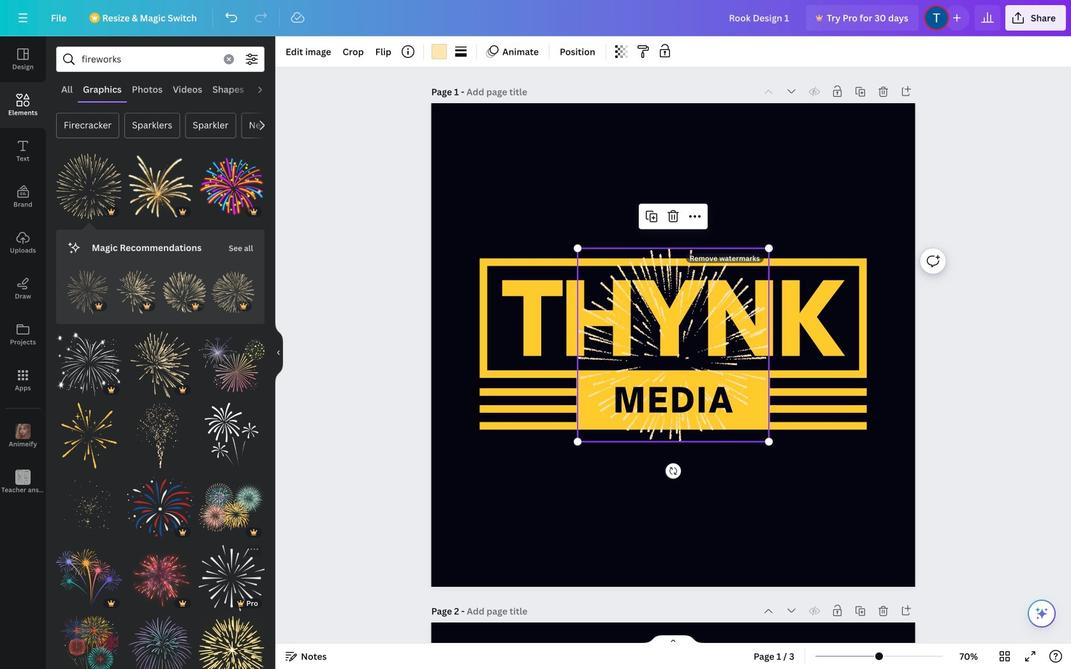 Task type: describe. For each thing, give the bounding box(es) containing it.
Design title text field
[[719, 5, 801, 31]]

1 horizontal spatial fireworks image
[[199, 474, 265, 540]]

show pages image
[[643, 635, 704, 645]]

gradient firework image
[[127, 617, 193, 670]]

main menu bar
[[0, 0, 1071, 36]]

burst contour fireworks firecracker explosion pattern image
[[199, 546, 265, 612]]

watercolor fireworks explosion image
[[127, 154, 193, 220]]

glowing gradient nye various hand drawn group firework image
[[199, 332, 265, 398]]

subtle handdrawn ganesh chaturthi firework explosion image
[[199, 617, 265, 670]]



Task type: locate. For each thing, give the bounding box(es) containing it.
red firework explosion watercolor image
[[127, 546, 193, 612]]

canva assistant image
[[1034, 607, 1050, 622]]

1 vertical spatial fireworks image
[[199, 474, 265, 540]]

firework explosion illustration image
[[56, 154, 122, 220], [578, 249, 769, 442], [66, 271, 110, 314], [115, 271, 158, 314], [163, 271, 206, 314], [211, 271, 254, 314], [127, 332, 193, 398]]

#fee5b1 image
[[432, 44, 447, 59], [432, 44, 447, 59]]

neon fireworks image
[[199, 154, 265, 220]]

Page title text field
[[467, 85, 529, 98], [467, 605, 529, 618]]

hide image
[[275, 322, 283, 384]]

group
[[56, 146, 122, 220], [127, 146, 193, 220], [199, 146, 265, 220], [66, 271, 110, 314], [115, 271, 158, 314], [163, 271, 206, 314], [211, 271, 254, 314], [56, 332, 122, 398], [127, 332, 193, 398], [199, 403, 265, 469], [127, 474, 193, 540], [199, 474, 265, 540], [56, 546, 122, 612], [127, 546, 193, 612], [199, 546, 265, 612], [56, 609, 122, 670], [127, 609, 193, 670], [199, 609, 265, 670]]

side panel tab list
[[0, 36, 46, 506]]

0 vertical spatial fireworks image
[[56, 332, 122, 398]]

Search elements search field
[[82, 47, 216, 71]]

0 horizontal spatial fireworks image
[[56, 332, 122, 398]]

1 vertical spatial page title text field
[[467, 605, 529, 618]]

4th of july firework image
[[127, 474, 193, 540]]

0 vertical spatial page title text field
[[467, 85, 529, 98]]

fireworks image
[[56, 332, 122, 398], [199, 474, 265, 540]]

detailed storybook indian festival fireworks image
[[56, 617, 122, 670]]

textured monoline new year fireworks & frame firework image
[[56, 403, 122, 469]]

firework - new year element image
[[56, 546, 122, 612]]



Task type: vqa. For each thing, say whether or not it's contained in the screenshot.
and
no



